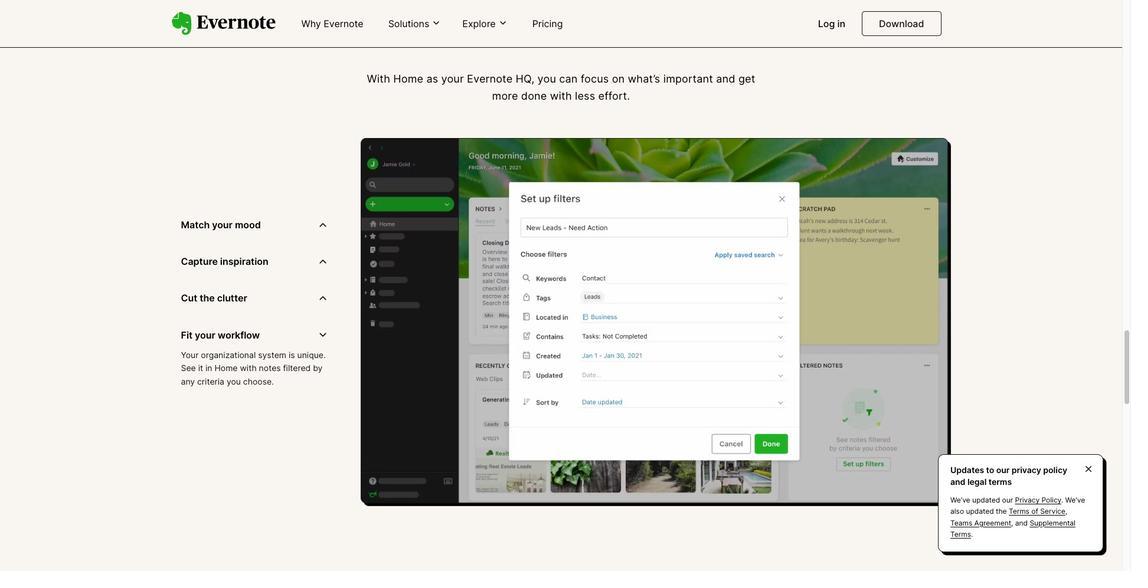 Task type: describe. For each thing, give the bounding box(es) containing it.
supplemental
[[1030, 519, 1076, 528]]

updates to our privacy policy and legal terms
[[950, 465, 1067, 487]]

legal
[[968, 477, 987, 487]]

download link
[[862, 11, 941, 36]]

pricing
[[532, 18, 563, 30]]

choose.
[[243, 377, 274, 387]]

log
[[818, 18, 835, 30]]

get
[[738, 73, 755, 85]]

also
[[950, 507, 964, 516]]

capture inspiration
[[181, 256, 269, 267]]

. for .
[[971, 530, 973, 539]]

solutions button
[[385, 17, 445, 30]]

why
[[301, 18, 321, 30]]

fit your workflow
[[181, 329, 260, 341]]

explore button
[[459, 17, 511, 30]]

less
[[575, 90, 595, 102]]

privacy
[[1012, 465, 1041, 475]]

evernote logo image
[[171, 12, 275, 35]]

explore
[[462, 18, 496, 29]]

capture
[[181, 256, 218, 267]]

system
[[258, 350, 286, 360]]

what's
[[628, 73, 660, 85]]

mood
[[235, 219, 261, 231]]

supplemental terms link
[[950, 519, 1076, 539]]

service
[[1040, 507, 1065, 516]]

focus
[[581, 73, 609, 85]]

terms of service , teams agreement , and
[[950, 507, 1067, 528]]

why evernote link
[[294, 13, 371, 35]]

terms
[[989, 477, 1012, 487]]

why evernote
[[301, 18, 363, 30]]

1 horizontal spatial ,
[[1065, 507, 1067, 516]]

solutions
[[388, 18, 429, 29]]

your for workflow
[[195, 329, 215, 341]]

pricing link
[[525, 13, 570, 35]]

by
[[313, 363, 323, 373]]

with inside your organizational system is unique. see it in home with notes filtered by any criteria you choose.
[[240, 363, 257, 373]]

we've inside . we've also updated the
[[1065, 496, 1085, 505]]

effort.
[[598, 90, 630, 102]]

supplemental terms
[[950, 519, 1076, 539]]

and inside updates to our privacy policy and legal terms
[[950, 477, 965, 487]]

evernote inside the with home as your evernote hq, you can focus on what's important and get more done with less effort.
[[467, 73, 513, 85]]

cut
[[181, 292, 197, 304]]

your for mood
[[212, 219, 233, 231]]

privacy policy link
[[1015, 496, 1061, 505]]

teams
[[950, 519, 972, 528]]

policy
[[1042, 496, 1061, 505]]

updated inside . we've also updated the
[[966, 507, 994, 516]]

your inside the with home as your evernote hq, you can focus on what's important and get more done with less effort.
[[441, 73, 464, 85]]

. we've also updated the
[[950, 496, 1085, 516]]



Task type: locate. For each thing, give the bounding box(es) containing it.
1 horizontal spatial .
[[1061, 496, 1063, 505]]

see
[[181, 363, 196, 373]]

cut the clutter
[[181, 292, 247, 304]]

0 vertical spatial with
[[550, 90, 572, 102]]

our for privacy
[[996, 465, 1010, 475]]

our up 'terms'
[[996, 465, 1010, 475]]

1 vertical spatial your
[[212, 219, 233, 231]]

updated
[[972, 496, 1000, 505], [966, 507, 994, 516]]

evernote up more
[[467, 73, 513, 85]]

in right it
[[205, 363, 212, 373]]

0 horizontal spatial we've
[[950, 496, 970, 505]]

. up service
[[1061, 496, 1063, 505]]

. inside . we've also updated the
[[1061, 496, 1063, 505]]

1 vertical spatial you
[[227, 377, 241, 387]]

1 horizontal spatial the
[[996, 507, 1007, 516]]

notes
[[259, 363, 281, 373]]

can
[[559, 73, 578, 85]]

terms inside 'supplemental terms'
[[950, 530, 971, 539]]

our inside updates to our privacy policy and legal terms
[[996, 465, 1010, 475]]

terms inside terms of service , teams agreement , and
[[1009, 507, 1030, 516]]

of
[[1032, 507, 1038, 516]]

inspiration
[[220, 256, 269, 267]]

we've updated our privacy policy
[[950, 496, 1061, 505]]

teams agreement link
[[950, 519, 1011, 528]]

your organizational system is unique. see it in home with notes filtered by any criteria you choose.
[[181, 350, 326, 387]]

your
[[441, 73, 464, 85], [212, 219, 233, 231], [195, 329, 215, 341]]

your right fit
[[195, 329, 215, 341]]

workflow
[[218, 329, 260, 341]]

match
[[181, 219, 210, 231]]

terms
[[1009, 507, 1030, 516], [950, 530, 971, 539]]

your left mood
[[212, 219, 233, 231]]

2 vertical spatial your
[[195, 329, 215, 341]]

0 horizontal spatial terms
[[950, 530, 971, 539]]

home
[[393, 73, 423, 85], [215, 363, 238, 373]]

1 vertical spatial terms
[[950, 530, 971, 539]]

home inside your organizational system is unique. see it in home with notes filtered by any criteria you choose.
[[215, 363, 238, 373]]

1 horizontal spatial we've
[[1065, 496, 1085, 505]]

,
[[1065, 507, 1067, 516], [1011, 519, 1013, 528]]

0 vertical spatial in
[[837, 18, 845, 30]]

with up choose.
[[240, 363, 257, 373]]

our for privacy
[[1002, 496, 1013, 505]]

2 we've from the left
[[1065, 496, 1085, 505]]

your
[[181, 350, 199, 360]]

1 horizontal spatial home
[[393, 73, 423, 85]]

and
[[716, 73, 735, 85], [950, 477, 965, 487], [1015, 519, 1028, 528]]

download
[[879, 18, 924, 30]]

the
[[200, 292, 215, 304], [996, 507, 1007, 516]]

as
[[426, 73, 438, 85]]

0 vertical spatial the
[[200, 292, 215, 304]]

0 vertical spatial .
[[1061, 496, 1063, 505]]

2 vertical spatial and
[[1015, 519, 1028, 528]]

0 horizontal spatial .
[[971, 530, 973, 539]]

home down organizational
[[215, 363, 238, 373]]

0 horizontal spatial the
[[200, 292, 215, 304]]

1 vertical spatial with
[[240, 363, 257, 373]]

1 we've from the left
[[950, 496, 970, 505]]

fit your workflow image
[[360, 138, 951, 506]]

policy
[[1043, 465, 1067, 475]]

is
[[289, 350, 295, 360]]

you inside the with home as your evernote hq, you can focus on what's important and get more done with less effort.
[[538, 73, 556, 85]]

0 vertical spatial home
[[393, 73, 423, 85]]

agreement
[[974, 519, 1011, 528]]

1 vertical spatial updated
[[966, 507, 994, 516]]

unique.
[[297, 350, 326, 360]]

in
[[837, 18, 845, 30], [205, 363, 212, 373]]

0 vertical spatial our
[[996, 465, 1010, 475]]

1 horizontal spatial with
[[550, 90, 572, 102]]

0 horizontal spatial home
[[215, 363, 238, 373]]

with home as your evernote hq, you can focus on what's important and get more done with less effort.
[[367, 73, 755, 102]]

0 horizontal spatial you
[[227, 377, 241, 387]]

with inside the with home as your evernote hq, you can focus on what's important and get more done with less effort.
[[550, 90, 572, 102]]

log in
[[818, 18, 845, 30]]

0 vertical spatial your
[[441, 73, 464, 85]]

your right as
[[441, 73, 464, 85]]

on
[[612, 73, 625, 85]]

with
[[367, 73, 390, 85]]

0 vertical spatial ,
[[1065, 507, 1067, 516]]

our
[[996, 465, 1010, 475], [1002, 496, 1013, 505]]

evernote right why
[[324, 18, 363, 30]]

1 horizontal spatial you
[[538, 73, 556, 85]]

0 vertical spatial and
[[716, 73, 735, 85]]

you inside your organizational system is unique. see it in home with notes filtered by any criteria you choose.
[[227, 377, 241, 387]]

and inside the with home as your evernote hq, you can focus on what's important and get more done with less effort.
[[716, 73, 735, 85]]

organizational
[[201, 350, 256, 360]]

the inside . we've also updated the
[[996, 507, 1007, 516]]

the down we've updated our privacy policy
[[996, 507, 1007, 516]]

you up the done
[[538, 73, 556, 85]]

hq,
[[516, 73, 534, 85]]

in right log
[[837, 18, 845, 30]]

filtered
[[283, 363, 311, 373]]

0 horizontal spatial with
[[240, 363, 257, 373]]

home inside the with home as your evernote hq, you can focus on what's important and get more done with less effort.
[[393, 73, 423, 85]]

more
[[492, 90, 518, 102]]

our up terms of service , teams agreement , and
[[1002, 496, 1013, 505]]

1 vertical spatial ,
[[1011, 519, 1013, 528]]

home left as
[[393, 73, 423, 85]]

log in link
[[811, 13, 853, 35]]

1 horizontal spatial terms
[[1009, 507, 1030, 516]]

1 horizontal spatial and
[[950, 477, 965, 487]]

we've up also at the bottom right of the page
[[950, 496, 970, 505]]

updated up teams agreement link on the bottom right of the page
[[966, 507, 994, 516]]

any
[[181, 377, 195, 387]]

updates
[[950, 465, 984, 475]]

match your mood
[[181, 219, 261, 231]]

0 horizontal spatial ,
[[1011, 519, 1013, 528]]

we've right policy
[[1065, 496, 1085, 505]]

2 horizontal spatial and
[[1015, 519, 1028, 528]]

1 horizontal spatial evernote
[[467, 73, 513, 85]]

. down teams agreement link on the bottom right of the page
[[971, 530, 973, 539]]

terms down privacy
[[1009, 507, 1030, 516]]

privacy
[[1015, 496, 1040, 505]]

1 horizontal spatial in
[[837, 18, 845, 30]]

and down . we've also updated the
[[1015, 519, 1028, 528]]

updated down legal at the bottom
[[972, 496, 1000, 505]]

with
[[550, 90, 572, 102], [240, 363, 257, 373]]

to
[[986, 465, 994, 475]]

it
[[198, 363, 203, 373]]

0 vertical spatial evernote
[[324, 18, 363, 30]]

terms down teams
[[950, 530, 971, 539]]

1 vertical spatial home
[[215, 363, 238, 373]]

1 vertical spatial our
[[1002, 496, 1013, 505]]

0 horizontal spatial evernote
[[324, 18, 363, 30]]

you right criteria
[[227, 377, 241, 387]]

terms of service link
[[1009, 507, 1065, 516]]

1 vertical spatial in
[[205, 363, 212, 373]]

. for . we've also updated the
[[1061, 496, 1063, 505]]

with down can
[[550, 90, 572, 102]]

clutter
[[217, 292, 247, 304]]

we've
[[950, 496, 970, 505], [1065, 496, 1085, 505]]

and inside terms of service , teams agreement , and
[[1015, 519, 1028, 528]]

0 vertical spatial updated
[[972, 496, 1000, 505]]

0 horizontal spatial in
[[205, 363, 212, 373]]

you
[[538, 73, 556, 85], [227, 377, 241, 387]]

and left the get
[[716, 73, 735, 85]]

, down . we've also updated the
[[1011, 519, 1013, 528]]

in inside your organizational system is unique. see it in home with notes filtered by any criteria you choose.
[[205, 363, 212, 373]]

1 vertical spatial the
[[996, 507, 1007, 516]]

criteria
[[197, 377, 224, 387]]

1 vertical spatial .
[[971, 530, 973, 539]]

1 vertical spatial evernote
[[467, 73, 513, 85]]

.
[[1061, 496, 1063, 505], [971, 530, 973, 539]]

the right cut at the bottom
[[200, 292, 215, 304]]

0 horizontal spatial and
[[716, 73, 735, 85]]

0 vertical spatial terms
[[1009, 507, 1030, 516]]

, up supplemental
[[1065, 507, 1067, 516]]

fit
[[181, 329, 193, 341]]

done
[[521, 90, 547, 102]]

0 vertical spatial you
[[538, 73, 556, 85]]

and down updates
[[950, 477, 965, 487]]

important
[[663, 73, 713, 85]]

evernote
[[324, 18, 363, 30], [467, 73, 513, 85]]

1 vertical spatial and
[[950, 477, 965, 487]]



Task type: vqa. For each thing, say whether or not it's contained in the screenshot.
Our inside UPDATES TO OUR PRIVACY POLICY AND LEGAL TERMS
yes



